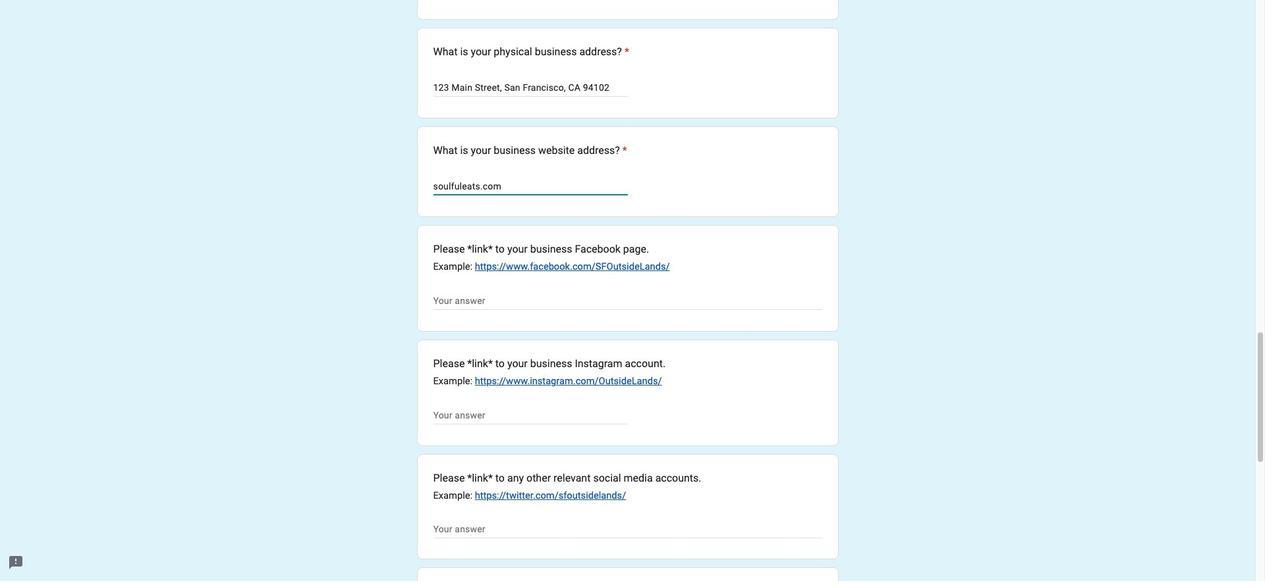 Task type: locate. For each thing, give the bounding box(es) containing it.
None text field
[[433, 523, 822, 539]]

0 vertical spatial required question element
[[622, 44, 629, 60]]

heading
[[433, 44, 629, 60], [433, 143, 627, 159]]

None text field
[[433, 80, 628, 96], [433, 179, 628, 195], [433, 408, 628, 424], [433, 80, 628, 96], [433, 179, 628, 195], [433, 408, 628, 424]]

0 vertical spatial heading
[[433, 44, 629, 60]]

1 vertical spatial required question element
[[620, 143, 627, 159]]

required question element
[[622, 44, 629, 60], [620, 143, 627, 159]]

None url field
[[433, 293, 822, 309]]

1 vertical spatial heading
[[433, 143, 627, 159]]



Task type: describe. For each thing, give the bounding box(es) containing it.
required question element for 2nd heading from the top of the page
[[620, 143, 627, 159]]

1 heading from the top
[[433, 44, 629, 60]]

report a problem to google image
[[8, 556, 24, 571]]

required question element for second heading from the bottom
[[622, 44, 629, 60]]

2 heading from the top
[[433, 143, 627, 159]]



Task type: vqa. For each thing, say whether or not it's contained in the screenshot.
'Required question' 'element' associated with 3rd heading from the bottom
no



